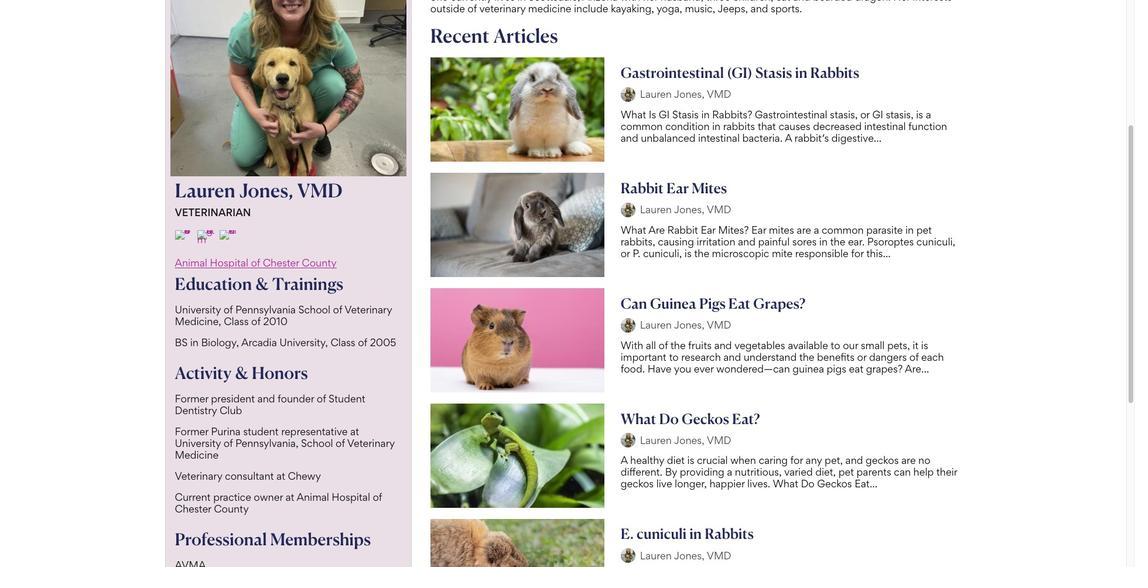 Task type: locate. For each thing, give the bounding box(es) containing it.
in right sores
[[819, 235, 828, 248]]

2 gi from the left
[[873, 108, 883, 121]]

3 by image from the top
[[621, 549, 635, 563]]

2 university from the top
[[175, 437, 221, 450]]

by image for what
[[621, 433, 635, 448]]

common up responsible
[[822, 224, 864, 236]]

0 vertical spatial geckos
[[682, 410, 729, 427]]

1 vertical spatial by image
[[621, 433, 635, 448]]

at right owner
[[286, 491, 294, 503]]

jones, for rabbit
[[674, 203, 705, 216]]

different.
[[621, 466, 663, 478]]

1 horizontal spatial geckos
[[866, 454, 899, 467]]

1 horizontal spatial do
[[801, 478, 815, 490]]

former for former president and founder of student dentistry club
[[175, 393, 208, 405]]

vmd for e.
[[707, 549, 731, 562]]

0 horizontal spatial for
[[791, 454, 803, 467]]

former inside former purina student representative at university of pennsylvania, school of veterinary medicine
[[175, 426, 208, 438]]

1 vertical spatial for
[[791, 454, 803, 467]]

irritation
[[697, 235, 735, 248]]

is inside the with all of the fruits and vegetables available to our small pets, it is important to research and understand the benefits or dangers of each food. have you ever wondered—can guinea pigs eat grapes? are...
[[921, 339, 928, 351]]

what for what is gi stasis in rabbits? gastrointestinal stasis, or gi stasis, is a common condition in rabbits that causes decreased intestinal function and unbalanced intestinal bacteria. a rabbit's digestive...
[[621, 108, 646, 121]]

ear left the mites
[[752, 224, 766, 236]]

0 horizontal spatial geckos
[[682, 410, 729, 427]]

1 horizontal spatial for
[[851, 247, 864, 259]]

school up chewy
[[301, 437, 333, 450]]

1 university from the top
[[175, 304, 221, 316]]

lives
[[495, 0, 515, 3]]

1 vertical spatial rabbit
[[668, 224, 698, 236]]

hospital down linkedin image at the left of page
[[210, 257, 248, 269]]

in
[[518, 0, 526, 3], [795, 64, 808, 81], [701, 108, 710, 121], [712, 120, 721, 132], [906, 224, 914, 236], [819, 235, 828, 248], [690, 525, 702, 543]]

2 horizontal spatial a
[[926, 108, 931, 121]]

stasis inside the what is gi stasis in rabbits? gastrointestinal stasis, or gi stasis, is a common condition in rabbits that causes decreased intestinal function and unbalanced intestinal bacteria. a rabbit's digestive...
[[672, 108, 699, 121]]

veterinary down student
[[347, 437, 395, 450]]

student
[[243, 426, 279, 438]]

ear.
[[848, 235, 865, 248]]

gi up digestive... at the top right of page
[[873, 108, 883, 121]]

or right benefits
[[857, 351, 867, 363]]

is inside what are rabbit ear mites? ear mites are a common parasite in pet rabbits, causing irritation and painful sores in the ear. psoroptes cuniculi, or p. cuniculi, is the microscopic mite responsible for this...
[[685, 247, 692, 259]]

2 by image from the top
[[621, 433, 635, 448]]

jones, down rabbit ear mites
[[674, 203, 705, 216]]

and left the painful
[[738, 235, 756, 248]]

3 lauren jones, vmd from the top
[[640, 319, 731, 331]]

1 horizontal spatial cuniculi,
[[917, 235, 956, 248]]

jones, down what do geckos eat?
[[674, 434, 705, 446]]

guinea
[[650, 294, 697, 312]]

1 horizontal spatial animal
[[297, 491, 329, 503]]

are left no
[[902, 454, 916, 467]]

cuniculi, down are
[[643, 247, 682, 259]]

chester up education & trainings on the left of page
[[263, 257, 299, 269]]

pennsylvania
[[235, 304, 296, 316]]

vmd
[[707, 88, 731, 100], [297, 179, 342, 202], [707, 203, 731, 216], [707, 319, 731, 331], [707, 434, 731, 446], [707, 549, 731, 562]]

0 horizontal spatial a
[[621, 454, 628, 467]]

vmd for gastrointestinal
[[707, 88, 731, 100]]

include
[[574, 2, 608, 15]]

ear
[[667, 179, 689, 197], [701, 224, 716, 236], [752, 224, 766, 236]]

geckos
[[682, 410, 729, 427], [817, 478, 852, 490]]

4 lauren jones, vmd from the top
[[640, 434, 731, 446]]

0 vertical spatial or
[[861, 108, 870, 121]]

0 horizontal spatial geckos
[[621, 478, 654, 490]]

research
[[681, 351, 721, 363]]

1 vertical spatial class
[[331, 336, 355, 349]]

geckos down pet,
[[817, 478, 852, 490]]

varied
[[784, 466, 813, 478]]

university down dentistry
[[175, 437, 221, 450]]

e. cuniculi in rabbits
[[621, 525, 754, 543]]

1 by image from the top
[[621, 87, 635, 102]]

do left diet,
[[801, 478, 815, 490]]

lauren up "veterinarian"
[[175, 179, 235, 202]]

what down 'caring'
[[773, 478, 798, 490]]

bs
[[175, 336, 188, 349]]

rabbit ear mites
[[621, 179, 727, 197]]

0 vertical spatial class
[[224, 315, 249, 328]]

university of pennsylvania school of veterinary medicine, class of 2010
[[175, 304, 392, 328]]

gastrointestinal up rabbit's
[[755, 108, 828, 121]]

intestinal down the rabbits?
[[698, 132, 740, 144]]

a
[[785, 132, 792, 144], [621, 454, 628, 467]]

stasis right "(gi)"
[[755, 64, 792, 81]]

1 horizontal spatial chester
[[263, 257, 299, 269]]

1 vertical spatial gastrointestinal
[[755, 108, 828, 121]]

gi
[[659, 108, 670, 121], [873, 108, 883, 121]]

lauren up is
[[640, 88, 672, 100]]

what inside a healthy diet is crucial when caring for any pet, and geckos are no different. by providing a nutritious, varied diet, pet parents can help their geckos live longer, happier lives. what do geckos eat...
[[773, 478, 798, 490]]

is inside the what is gi stasis in rabbits? gastrointestinal stasis, or gi stasis, is a common condition in rabbits that causes decreased intestinal function and unbalanced intestinal bacteria. a rabbit's digestive...
[[916, 108, 923, 121]]

pet inside a healthy diet is crucial when caring for any pet, and geckos are no different. by providing a nutritious, varied diet, pet parents can help their geckos live longer, happier lives. what do geckos eat...
[[839, 466, 854, 478]]

and down honors
[[258, 393, 275, 405]]

jones, for can
[[674, 319, 705, 331]]

1 horizontal spatial stasis
[[755, 64, 792, 81]]

county
[[302, 257, 337, 269], [214, 503, 249, 515]]

what for what do geckos eat?
[[621, 410, 656, 427]]

school inside university of pennsylvania school of veterinary medicine, class of 2010
[[298, 304, 330, 316]]

0 vertical spatial by image
[[621, 87, 635, 102]]

the right causing
[[694, 247, 710, 259]]

by image for gastrointestinal
[[621, 87, 635, 102]]

geckos left eat?
[[682, 410, 729, 427]]

to right all in the right of the page
[[669, 351, 679, 363]]

veterinary consultant at chewy
[[175, 470, 321, 482]]

honors
[[252, 363, 308, 383]]

2005
[[370, 336, 396, 349]]

2 former from the top
[[175, 426, 208, 438]]

are right the mites
[[797, 224, 811, 236]]

consultant
[[225, 470, 274, 482]]

0 horizontal spatial class
[[224, 315, 249, 328]]

pet right psoroptes
[[917, 224, 932, 236]]

veterinary up 2005
[[345, 304, 392, 316]]

and right fruits
[[714, 339, 732, 351]]

by image
[[621, 87, 635, 102], [621, 202, 635, 217]]

gi right is
[[659, 108, 670, 121]]

a
[[926, 108, 931, 121], [814, 224, 819, 236], [727, 466, 733, 478]]

hospital up memberships
[[332, 491, 370, 503]]

for left this...
[[851, 247, 864, 259]]

lauren up all in the right of the page
[[640, 319, 672, 331]]

at left chewy
[[276, 470, 285, 482]]

0 vertical spatial a
[[926, 108, 931, 121]]

lauren for gastrointestinal
[[640, 88, 672, 100]]

1 vertical spatial chester
[[175, 503, 211, 515]]

former inside former president and founder of student dentistry club
[[175, 393, 208, 405]]

1 horizontal spatial stasis,
[[886, 108, 914, 121]]

outside
[[430, 2, 465, 15]]

1 horizontal spatial a
[[785, 132, 792, 144]]

by image down e.
[[621, 549, 635, 563]]

1 vertical spatial are
[[902, 454, 916, 467]]

pennsylvania,
[[235, 437, 298, 450]]

animal
[[175, 257, 207, 269], [297, 491, 329, 503]]

education & trainings
[[175, 274, 343, 294]]

what inside the what is gi stasis in rabbits? gastrointestinal stasis, or gi stasis, is a common condition in rabbits that causes decreased intestinal function and unbalanced intestinal bacteria. a rabbit's digestive...
[[621, 108, 646, 121]]

animal down facebook image
[[175, 257, 207, 269]]

rabbits up decreased
[[810, 64, 859, 81]]

1 vertical spatial &
[[235, 363, 248, 383]]

and inside former president and founder of student dentistry club
[[258, 393, 275, 405]]

lauren for what
[[640, 434, 672, 446]]

scottsdale,
[[529, 0, 580, 3]]

lauren jones, vmd up condition
[[640, 88, 731, 100]]

diet
[[667, 454, 685, 467]]

1 vertical spatial common
[[822, 224, 864, 236]]

cuniculi, right psoroptes
[[917, 235, 956, 248]]

can guinea pigs eat grapes?
[[621, 294, 806, 312]]

jones, down e. cuniculi in rabbits
[[674, 549, 705, 562]]

any
[[806, 454, 822, 467]]

grapes?
[[754, 294, 806, 312]]

veterinary inside university of pennsylvania school of veterinary medicine, class of 2010
[[345, 304, 392, 316]]

veterinarian
[[175, 206, 251, 219]]

1 vertical spatial geckos
[[817, 478, 852, 490]]

lauren down cuniculi
[[640, 549, 672, 562]]

1 vertical spatial pet
[[839, 466, 854, 478]]

& up 'president'
[[235, 363, 248, 383]]

jones, for what
[[674, 434, 705, 446]]

of inside 'she currently lives in scottsdale, arizona with her husband, three children, cat and bearded dragon. her interests outside of veterinary medicine include kayaking, yoga, music, jeeps, and sports.'
[[468, 2, 477, 15]]

0 vertical spatial do
[[659, 410, 679, 427]]

1 vertical spatial rabbits
[[705, 525, 754, 543]]

former purina student representative at university of pennsylvania, school of veterinary medicine
[[175, 426, 395, 461]]

2 vertical spatial by image
[[621, 549, 635, 563]]

at inside former purina student representative at university of pennsylvania, school of veterinary medicine
[[350, 426, 359, 438]]

veterinary down "medicine"
[[175, 470, 222, 482]]

are
[[797, 224, 811, 236], [902, 454, 916, 467]]

the
[[830, 235, 846, 248], [694, 247, 710, 259], [671, 339, 686, 351], [799, 351, 815, 363]]

0 horizontal spatial common
[[621, 120, 663, 132]]

diet,
[[816, 466, 836, 478]]

0 horizontal spatial intestinal
[[698, 132, 740, 144]]

1 horizontal spatial are
[[902, 454, 916, 467]]

1 horizontal spatial a
[[814, 224, 819, 236]]

dangers
[[869, 351, 907, 363]]

0 vertical spatial university
[[175, 304, 221, 316]]

guinea
[[793, 362, 824, 375]]

0 horizontal spatial hospital
[[210, 257, 248, 269]]

0 vertical spatial animal
[[175, 257, 207, 269]]

lauren jones, vmd
[[640, 88, 731, 100], [640, 203, 731, 216], [640, 319, 731, 331], [640, 434, 731, 446], [640, 549, 731, 562]]

and inside the what is gi stasis in rabbits? gastrointestinal stasis, or gi stasis, is a common condition in rabbits that causes decreased intestinal function and unbalanced intestinal bacteria. a rabbit's digestive...
[[621, 132, 638, 144]]

a left healthy
[[621, 454, 628, 467]]

1 vertical spatial school
[[301, 437, 333, 450]]

pigs
[[699, 294, 726, 312]]

0 vertical spatial chester
[[263, 257, 299, 269]]

1 vertical spatial university
[[175, 437, 221, 450]]

1 vertical spatial stasis
[[672, 108, 699, 121]]

2 by image from the top
[[621, 202, 635, 217]]

do up diet
[[659, 410, 679, 427]]

rabbit right are
[[668, 224, 698, 236]]

2 vertical spatial or
[[857, 351, 867, 363]]

1 horizontal spatial hospital
[[332, 491, 370, 503]]

a inside a healthy diet is crucial when caring for any pet, and geckos are no different. by providing a nutritious, varied diet, pet parents can help their geckos live longer, happier lives. what do geckos eat...
[[621, 454, 628, 467]]

by image up with
[[621, 318, 635, 332]]

ear left mites?
[[701, 224, 716, 236]]

common left condition
[[621, 120, 663, 132]]

when
[[731, 454, 756, 467]]

p.
[[633, 247, 641, 259]]

what up healthy
[[621, 410, 656, 427]]

lauren jones, vmd up fruits
[[640, 319, 731, 331]]

rabbits down happier
[[705, 525, 754, 543]]

what left is
[[621, 108, 646, 121]]

lauren jones, vmd down rabbit ear mites
[[640, 203, 731, 216]]

0 horizontal spatial stasis
[[672, 108, 699, 121]]

geckos up eat...
[[866, 454, 899, 467]]

1 lauren jones, vmd from the top
[[640, 88, 731, 100]]

school down trainings
[[298, 304, 330, 316]]

the left fruits
[[671, 339, 686, 351]]

stasis up unbalanced
[[672, 108, 699, 121]]

1 vertical spatial former
[[175, 426, 208, 438]]

0 horizontal spatial a
[[727, 466, 733, 478]]

1 horizontal spatial ear
[[701, 224, 716, 236]]

recent
[[430, 24, 490, 47]]

gastrointestinal up is
[[621, 64, 724, 81]]

for left the any
[[791, 454, 803, 467]]

2 lauren jones, vmd from the top
[[640, 203, 731, 216]]

or inside the what is gi stasis in rabbits? gastrointestinal stasis, or gi stasis, is a common condition in rabbits that causes decreased intestinal function and unbalanced intestinal bacteria. a rabbit's digestive...
[[861, 108, 870, 121]]

practice
[[213, 491, 251, 503]]

university down education
[[175, 304, 221, 316]]

lauren jones, vmd down what do geckos eat?
[[640, 434, 731, 446]]

interests
[[913, 0, 952, 3]]

the left benefits
[[799, 351, 815, 363]]

0 vertical spatial at
[[350, 426, 359, 438]]

music,
[[685, 2, 715, 15]]

and left unbalanced
[[621, 132, 638, 144]]

or
[[861, 108, 870, 121], [621, 247, 630, 259], [857, 351, 867, 363]]

jones, up "veterinarian"
[[239, 179, 293, 202]]

parasite
[[866, 224, 903, 236]]

5 lauren jones, vmd from the top
[[640, 549, 731, 562]]

jones, up fruits
[[674, 319, 705, 331]]

0 horizontal spatial gastrointestinal
[[621, 64, 724, 81]]

common
[[621, 120, 663, 132], [822, 224, 864, 236]]

crucial
[[697, 454, 728, 467]]

1 horizontal spatial intestinal
[[864, 120, 906, 132]]

lauren for rabbit
[[640, 203, 672, 216]]

0 vertical spatial a
[[785, 132, 792, 144]]

1 horizontal spatial pet
[[917, 224, 932, 236]]

for inside what are rabbit ear mites? ear mites are a common parasite in pet rabbits, causing irritation and painful sores in the ear. psoroptes cuniculi, or p. cuniculi, is the microscopic mite responsible for this...
[[851, 247, 864, 259]]

university inside former purina student representative at university of pennsylvania, school of veterinary medicine
[[175, 437, 221, 450]]

intestinal left function in the top of the page
[[864, 120, 906, 132]]

what for what are rabbit ear mites? ear mites are a common parasite in pet rabbits, causing irritation and painful sores in the ear. psoroptes cuniculi, or p. cuniculi, is the microscopic mite responsible for this...
[[621, 224, 646, 236]]

rabbit
[[621, 179, 664, 197], [668, 224, 698, 236]]

medicine
[[528, 2, 571, 15]]

animal hospital of chester county link
[[175, 257, 337, 269]]

county up professional at the bottom of the page
[[214, 503, 249, 515]]

0 horizontal spatial rabbit
[[621, 179, 664, 197]]

county up trainings
[[302, 257, 337, 269]]

at down student
[[350, 426, 359, 438]]

bearded
[[813, 0, 852, 3]]

0 vertical spatial by image
[[621, 318, 635, 332]]

their
[[937, 466, 957, 478]]

at inside current practice owner at animal hospital of chester county
[[286, 491, 294, 503]]

1 horizontal spatial &
[[255, 274, 269, 294]]

pet,
[[825, 454, 843, 467]]

0 horizontal spatial animal
[[175, 257, 207, 269]]

1 vertical spatial animal
[[297, 491, 329, 503]]

1 vertical spatial do
[[801, 478, 815, 490]]

arizona
[[583, 0, 618, 3]]

in biology,
[[190, 336, 239, 349]]

1 former from the top
[[175, 393, 208, 405]]

or up digestive... at the top right of page
[[861, 108, 870, 121]]

intestinal
[[864, 120, 906, 132], [698, 132, 740, 144]]

1 vertical spatial veterinary
[[347, 437, 395, 450]]

1 vertical spatial a
[[621, 454, 628, 467]]

university inside university of pennsylvania school of veterinary medicine, class of 2010
[[175, 304, 221, 316]]

1 horizontal spatial rabbit
[[668, 224, 698, 236]]

lauren up are
[[640, 203, 672, 216]]

1 vertical spatial or
[[621, 247, 630, 259]]

0 horizontal spatial gi
[[659, 108, 670, 121]]

former down dentistry
[[175, 426, 208, 438]]

by image up healthy
[[621, 433, 635, 448]]

0 horizontal spatial chester
[[175, 503, 211, 515]]

children,
[[733, 0, 773, 3]]

a inside a healthy diet is crucial when caring for any pet, and geckos are no different. by providing a nutritious, varied diet, pet parents can help their geckos live longer, happier lives. what do geckos eat...
[[727, 466, 733, 478]]

0 vertical spatial for
[[851, 247, 864, 259]]

0 vertical spatial common
[[621, 120, 663, 132]]

veterinary
[[480, 2, 526, 15]]

rabbits
[[723, 120, 755, 132]]

2 horizontal spatial ear
[[752, 224, 766, 236]]

& down animal hospital of chester county 'link'
[[255, 274, 269, 294]]

0 horizontal spatial county
[[214, 503, 249, 515]]

facebook image
[[175, 230, 192, 248]]

jones, up condition
[[674, 88, 705, 100]]

veterinary
[[345, 304, 392, 316], [347, 437, 395, 450], [175, 470, 222, 482]]

jones, for gastrointestinal
[[674, 88, 705, 100]]

you
[[674, 362, 691, 375]]

bacteria.
[[742, 132, 783, 144]]

0 horizontal spatial &
[[235, 363, 248, 383]]

class up in biology,
[[224, 315, 249, 328]]

vegetables
[[735, 339, 785, 351]]

longer,
[[675, 478, 707, 490]]

vmd for what
[[707, 434, 731, 446]]

1 horizontal spatial county
[[302, 257, 337, 269]]

owner
[[254, 491, 283, 503]]

0 vertical spatial are
[[797, 224, 811, 236]]

0 horizontal spatial ear
[[667, 179, 689, 197]]

0 vertical spatial rabbit
[[621, 179, 664, 197]]

0 horizontal spatial to
[[669, 351, 679, 363]]

rabbit up are
[[621, 179, 664, 197]]

1 gi from the left
[[659, 108, 670, 121]]

class right university,
[[331, 336, 355, 349]]

chester
[[263, 257, 299, 269], [175, 503, 211, 515]]

a inside what are rabbit ear mites? ear mites are a common parasite in pet rabbits, causing irritation and painful sores in the ear. psoroptes cuniculi, or p. cuniculi, is the microscopic mite responsible for this...
[[814, 224, 819, 236]]

0 vertical spatial geckos
[[866, 454, 899, 467]]

chester left practice
[[175, 503, 211, 515]]

1 horizontal spatial rabbits
[[810, 64, 859, 81]]

lauren jones, vmd for (gi)
[[640, 88, 731, 100]]

a left rabbit's
[[785, 132, 792, 144]]

1 vertical spatial county
[[214, 503, 249, 515]]

and right pet,
[[846, 454, 863, 467]]

1 by image from the top
[[621, 318, 635, 332]]

1 horizontal spatial gi
[[873, 108, 883, 121]]

at
[[350, 426, 359, 438], [276, 470, 285, 482], [286, 491, 294, 503]]

0 vertical spatial school
[[298, 304, 330, 316]]

to
[[831, 339, 840, 351], [669, 351, 679, 363]]

dragon.
[[855, 0, 891, 3]]

to left our
[[831, 339, 840, 351]]

0 horizontal spatial stasis,
[[830, 108, 858, 121]]

2 vertical spatial veterinary
[[175, 470, 222, 482]]

0 vertical spatial veterinary
[[345, 304, 392, 316]]

0 vertical spatial former
[[175, 393, 208, 405]]

animal down chewy
[[297, 491, 329, 503]]

2 vertical spatial a
[[727, 466, 733, 478]]

0 horizontal spatial pet
[[839, 466, 854, 478]]

1 vertical spatial by image
[[621, 202, 635, 217]]

0 vertical spatial county
[[302, 257, 337, 269]]

pet right diet,
[[839, 466, 854, 478]]

lauren for e.
[[640, 549, 672, 562]]

parents
[[857, 466, 892, 478]]

founder
[[278, 393, 314, 405]]

stasis
[[755, 64, 792, 81], [672, 108, 699, 121]]

1 horizontal spatial gastrointestinal
[[755, 108, 828, 121]]

in inside 'she currently lives in scottsdale, arizona with her husband, three children, cat and bearded dragon. her interests outside of veterinary medicine include kayaking, yoga, music, jeeps, and sports.'
[[518, 0, 526, 3]]

in right lives
[[518, 0, 526, 3]]

what inside what are rabbit ear mites? ear mites are a common parasite in pet rabbits, causing irritation and painful sores in the ear. psoroptes cuniculi, or p. cuniculi, is the microscopic mite responsible for this...
[[621, 224, 646, 236]]

by image
[[621, 318, 635, 332], [621, 433, 635, 448], [621, 549, 635, 563]]

common inside the what is gi stasis in rabbits? gastrointestinal stasis, or gi stasis, is a common condition in rabbits that causes decreased intestinal function and unbalanced intestinal bacteria. a rabbit's digestive...
[[621, 120, 663, 132]]

former down activity
[[175, 393, 208, 405]]

or left "p."
[[621, 247, 630, 259]]

she currently lives in scottsdale, arizona with her husband, three children, cat and bearded dragon. her interests outside of veterinary medicine include kayaking, yoga, music, jeeps, and sports.
[[430, 0, 952, 15]]

veterinary inside former purina student representative at university of pennsylvania, school of veterinary medicine
[[347, 437, 395, 450]]

lauren jones, vmd down e. cuniculi in rabbits
[[640, 549, 731, 562]]

1 stasis, from the left
[[830, 108, 858, 121]]

lauren inside lauren jones, vmd veterinarian
[[175, 179, 235, 202]]

vmd for can
[[707, 319, 731, 331]]

are inside what are rabbit ear mites? ear mites are a common parasite in pet rabbits, causing irritation and painful sores in the ear. psoroptes cuniculi, or p. cuniculi, is the microscopic mite responsible for this...
[[797, 224, 811, 236]]



Task type: vqa. For each thing, say whether or not it's contained in the screenshot.
189
no



Task type: describe. For each thing, give the bounding box(es) containing it.
small
[[861, 339, 885, 351]]

lauren for can
[[640, 319, 672, 331]]

1 vertical spatial geckos
[[621, 478, 654, 490]]

and right ever
[[724, 351, 741, 363]]

and inside what are rabbit ear mites? ear mites are a common parasite in pet rabbits, causing irritation and painful sores in the ear. psoroptes cuniculi, or p. cuniculi, is the microscopic mite responsible for this...
[[738, 235, 756, 248]]

instagram image
[[197, 230, 215, 248]]

in right cuniculi
[[690, 525, 702, 543]]

her
[[643, 0, 658, 3]]

0 vertical spatial hospital
[[210, 257, 248, 269]]

are...
[[905, 362, 929, 375]]

geckos inside a healthy diet is crucial when caring for any pet, and geckos are no different. by providing a nutritious, varied diet, pet parents can help their geckos live longer, happier lives. what do geckos eat...
[[817, 478, 852, 490]]

with
[[621, 0, 641, 3]]

education
[[175, 274, 252, 294]]

in up the causes
[[795, 64, 808, 81]]

husband,
[[661, 0, 704, 3]]

is inside a healthy diet is crucial when caring for any pet, and geckos are no different. by providing a nutritious, varied diet, pet parents can help their geckos live longer, happier lives. what do geckos eat...
[[687, 454, 695, 467]]

president
[[211, 393, 255, 405]]

of inside former president and founder of student dentistry club
[[317, 393, 326, 405]]

no
[[919, 454, 931, 467]]

0 horizontal spatial do
[[659, 410, 679, 427]]

available
[[788, 339, 828, 351]]

sores
[[792, 235, 817, 248]]

student
[[329, 393, 365, 405]]

providing
[[680, 466, 725, 478]]

mites
[[769, 224, 794, 236]]

(gi)
[[727, 64, 752, 81]]

pigs
[[827, 362, 847, 375]]

happier
[[710, 478, 745, 490]]

what are rabbit ear mites? ear mites are a common parasite in pet rabbits, causing irritation and painful sores in the ear. psoroptes cuniculi, or p. cuniculi, is the microscopic mite responsible for this...
[[621, 224, 956, 259]]

purina
[[211, 426, 241, 438]]

club
[[220, 404, 242, 417]]

chewy
[[288, 470, 321, 482]]

vmd inside lauren jones, vmd veterinarian
[[297, 179, 342, 202]]

& for education
[[255, 274, 269, 294]]

gastrointestinal inside the what is gi stasis in rabbits? gastrointestinal stasis, or gi stasis, is a common condition in rabbits that causes decreased intestinal function and unbalanced intestinal bacteria. a rabbit's digestive...
[[755, 108, 828, 121]]

pet inside what are rabbit ear mites? ear mites are a common parasite in pet rabbits, causing irritation and painful sores in the ear. psoroptes cuniculi, or p. cuniculi, is the microscopic mite responsible for this...
[[917, 224, 932, 236]]

unbalanced
[[641, 132, 696, 144]]

can
[[894, 466, 911, 478]]

former for former purina student representative at university of pennsylvania, school of veterinary medicine
[[175, 426, 208, 438]]

jones, for e.
[[674, 549, 705, 562]]

are inside a healthy diet is crucial when caring for any pet, and geckos are no different. by providing a nutritious, varied diet, pet parents can help their geckos live longer, happier lives. what do geckos eat...
[[902, 454, 916, 467]]

lauren jones, vmd for ear
[[640, 203, 731, 216]]

rabbits?
[[712, 108, 752, 121]]

caring
[[759, 454, 788, 467]]

with
[[621, 339, 643, 351]]

0 horizontal spatial rabbits
[[705, 525, 754, 543]]

benefits
[[817, 351, 855, 363]]

animal inside current practice owner at animal hospital of chester county
[[297, 491, 329, 503]]

and right cat
[[793, 0, 811, 3]]

school inside former purina student representative at university of pennsylvania, school of veterinary medicine
[[301, 437, 333, 450]]

by image for rabbit
[[621, 202, 635, 217]]

all
[[646, 339, 656, 351]]

mite
[[772, 247, 793, 259]]

memberships
[[270, 529, 371, 550]]

2 stasis, from the left
[[886, 108, 914, 121]]

recent articles
[[430, 24, 558, 47]]

trainings
[[272, 274, 343, 294]]

by image for e.
[[621, 549, 635, 563]]

1 vertical spatial at
[[276, 470, 285, 482]]

important
[[621, 351, 667, 363]]

or inside what are rabbit ear mites? ear mites are a common parasite in pet rabbits, causing irritation and painful sores in the ear. psoroptes cuniculi, or p. cuniculi, is the microscopic mite responsible for this...
[[621, 247, 630, 259]]

by
[[665, 466, 677, 478]]

yoga,
[[657, 2, 682, 15]]

e.
[[621, 525, 634, 543]]

medicine,
[[175, 315, 221, 328]]

0 vertical spatial gastrointestinal
[[621, 64, 724, 81]]

do inside a healthy diet is crucial when caring for any pet, and geckos are no different. by providing a nutritious, varied diet, pet parents can help their geckos live longer, happier lives. what do geckos eat...
[[801, 478, 815, 490]]

by image for can
[[621, 318, 635, 332]]

chester inside current practice owner at animal hospital of chester county
[[175, 503, 211, 515]]

it
[[913, 339, 919, 351]]

cuniculi
[[637, 525, 687, 543]]

she
[[430, 0, 448, 3]]

help
[[914, 466, 934, 478]]

hospital inside current practice owner at animal hospital of chester county
[[332, 491, 370, 503]]

2010
[[263, 315, 288, 328]]

animal hospital of chester county
[[175, 257, 337, 269]]

gastrointestinal (gi) stasis in rabbits
[[621, 64, 859, 81]]

a inside the what is gi stasis in rabbits? gastrointestinal stasis, or gi stasis, is a common condition in rabbits that causes decreased intestinal function and unbalanced intestinal bacteria. a rabbit's digestive...
[[785, 132, 792, 144]]

live
[[657, 478, 672, 490]]

jones, inside lauren jones, vmd veterinarian
[[239, 179, 293, 202]]

rabbit's
[[795, 132, 829, 144]]

arcadia
[[241, 336, 277, 349]]

and inside a healthy diet is crucial when caring for any pet, and geckos are no different. by providing a nutritious, varied diet, pet parents can help their geckos live longer, happier lives. what do geckos eat...
[[846, 454, 863, 467]]

psoroptes
[[867, 235, 914, 248]]

what do geckos eat?
[[621, 410, 760, 427]]

understand
[[744, 351, 797, 363]]

mites?
[[718, 224, 749, 236]]

condition
[[665, 120, 710, 132]]

kayaking,
[[611, 2, 654, 15]]

rabbit inside what are rabbit ear mites? ear mites are a common parasite in pet rabbits, causing irritation and painful sores in the ear. psoroptes cuniculi, or p. cuniculi, is the microscopic mite responsible for this...
[[668, 224, 698, 236]]

& for activity
[[235, 363, 248, 383]]

a healthy diet is crucial when caring for any pet, and geckos are no different. by providing a nutritious, varied diet, pet parents can help their geckos live longer, happier lives. what do geckos eat...
[[621, 454, 957, 490]]

lauren jones, vmd for do
[[640, 434, 731, 446]]

linkedin image
[[219, 230, 237, 248]]

common inside what are rabbit ear mites? ear mites are a common parasite in pet rabbits, causing irritation and painful sores in the ear. psoroptes cuniculi, or p. cuniculi, is the microscopic mite responsible for this...
[[822, 224, 864, 236]]

lauren jones, vmd for cuniculi
[[640, 549, 731, 562]]

medicine
[[175, 449, 219, 461]]

lauren jones, vmd for guinea
[[640, 319, 731, 331]]

articles
[[494, 24, 558, 47]]

digestive...
[[832, 132, 882, 144]]

mites
[[692, 179, 727, 197]]

current
[[175, 491, 211, 503]]

former president and founder of student dentistry club
[[175, 393, 365, 417]]

current practice owner at animal hospital of chester county
[[175, 491, 382, 515]]

function
[[909, 120, 947, 132]]

for inside a healthy diet is crucial when caring for any pet, and geckos are no different. by providing a nutritious, varied diet, pet parents can help their geckos live longer, happier lives. what do geckos eat...
[[791, 454, 803, 467]]

in left rabbits
[[712, 120, 721, 132]]

a inside the what is gi stasis in rabbits? gastrointestinal stasis, or gi stasis, is a common condition in rabbits that causes decreased intestinal function and unbalanced intestinal bacteria. a rabbit's digestive...
[[926, 108, 931, 121]]

her
[[894, 0, 910, 3]]

activity & honors
[[175, 363, 308, 383]]

bs in biology, arcadia university, class of 2005
[[175, 336, 396, 349]]

vmd for rabbit
[[707, 203, 731, 216]]

cat
[[776, 0, 791, 3]]

and left cat
[[751, 2, 768, 15]]

nutritious,
[[735, 466, 782, 478]]

grapes?
[[866, 362, 903, 375]]

0 vertical spatial rabbits
[[810, 64, 859, 81]]

professional
[[175, 529, 267, 550]]

lives.
[[747, 478, 771, 490]]

0 vertical spatial stasis
[[755, 64, 792, 81]]

wondered—can
[[716, 362, 790, 375]]

lauren jones, vmd veterinarian
[[175, 179, 342, 219]]

eat
[[849, 362, 864, 375]]

or inside the with all of the fruits and vegetables available to our small pets, it is important to research and understand the benefits or dangers of each food. have you ever wondered—can guinea pigs eat grapes? are...
[[857, 351, 867, 363]]

sports.
[[771, 2, 802, 15]]

the left ear.
[[830, 235, 846, 248]]

of inside current practice owner at animal hospital of chester county
[[373, 491, 382, 503]]

0 horizontal spatial cuniculi,
[[643, 247, 682, 259]]

1 horizontal spatial to
[[831, 339, 840, 351]]

decreased
[[813, 120, 862, 132]]

this...
[[867, 247, 891, 259]]

in right parasite
[[906, 224, 914, 236]]

class inside university of pennsylvania school of veterinary medicine, class of 2010
[[224, 315, 249, 328]]

food.
[[621, 362, 645, 375]]

lauren jones, vmd image
[[170, 0, 406, 176]]

county inside current practice owner at animal hospital of chester county
[[214, 503, 249, 515]]

each
[[921, 351, 944, 363]]

in left the rabbits?
[[701, 108, 710, 121]]

causes
[[779, 120, 811, 132]]



